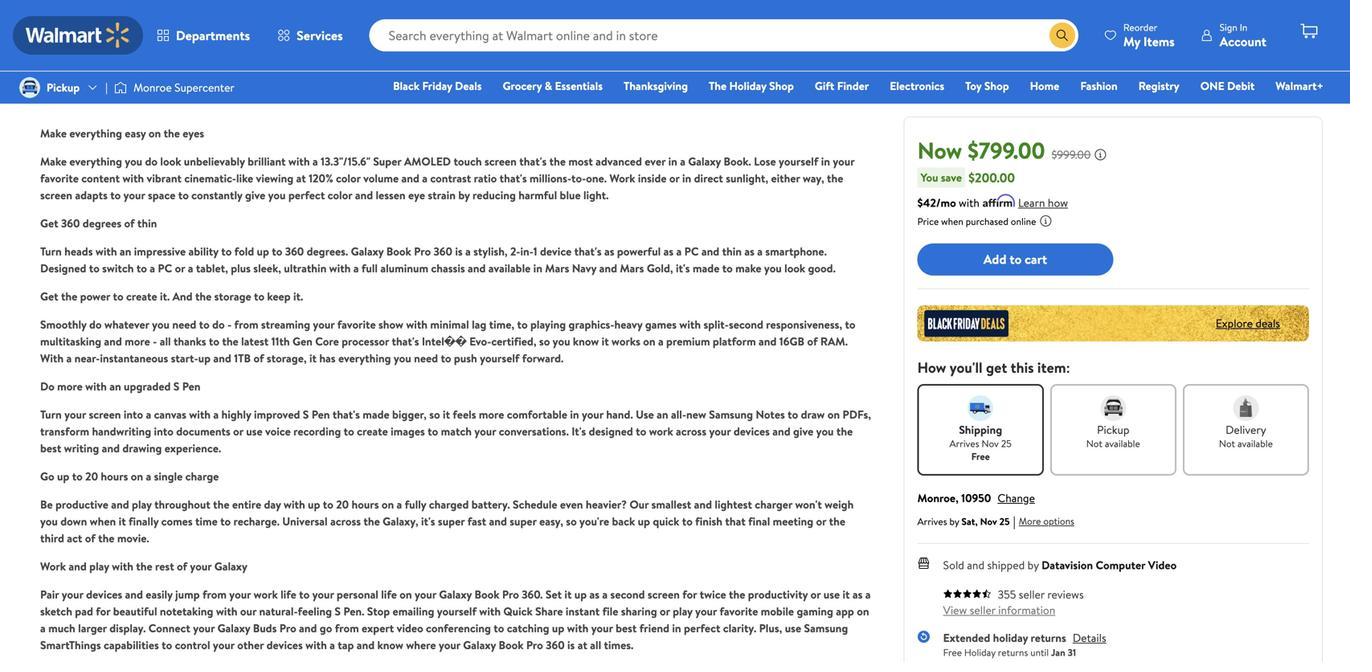 Task type: describe. For each thing, give the bounding box(es) containing it.
split-
[[704, 317, 729, 332]]

book.
[[724, 154, 752, 169]]

eyes
[[183, 125, 204, 141]]

electronics
[[890, 78, 945, 94]]

on inside smoothly do whatever you need to do - from streaming your favorite show with minimal lag time, to playing graphics-heavy games with split-second responsiveness, to multitasking and more - all thanks to the latest 11th gen core processor that's intel�� evo-certified, so you know it works on a premium platform and 16gb of ram. with a near-instantaneous start-up and 1tb of storage, it has everything you need to push yourself forward.
[[643, 334, 656, 349]]

4.4056 stars out of 5, based on 355 seller reviews element
[[944, 589, 992, 599]]

down
[[60, 514, 87, 529]]

light.
[[584, 187, 609, 203]]

s inside turn your screen into a canvas with a highly improved s pen that's made bigger, so it feels more comfortable in your hand. use an all-new samsung notes to draw on pdfs, transform handwriting into documents or use voice recording to create images to match your conversations. it's designed to work across your devices and give you the best writing and drawing experience.
[[303, 407, 309, 423]]

more options button
[[1019, 514, 1075, 528]]

up inside the turn heads with an impressive ability to fold up to 360 degrees. galaxy book pro 360 is a stylish, 2-in-1 device that's as powerful as a pc and thin as a smartphone. designed to switch to a pc or a tablet, plus sleek, ultrathin with a full aluminum chassis and available in mars navy and mars gold, it's made to make you look good.
[[257, 244, 269, 259]]

1 vertical spatial |
[[1014, 513, 1016, 531]]

your up transform
[[64, 407, 86, 423]]

lag
[[472, 317, 487, 332]]

of down responsiveness,
[[808, 334, 818, 349]]

25 inside shipping arrives nov 25 free
[[1002, 437, 1012, 450]]

affirm image
[[983, 194, 1016, 207]]

games
[[646, 317, 677, 332]]

pro down catching
[[527, 638, 543, 653]]

look inside "make everything you do look unbelievably brilliant with a 13.3"/15.6" super amoled touch screen that's the most advanced ever in a galaxy book. lose yourself in your favorite content with vibrant cinematic-like viewing at 120% color volume and a contrast ratio that's millions-to-one. work inside or in direct sunlight, either way, the screen adapts to your space to constantly give you perfect color and lessen eye strain by reducing harmful blue light."
[[160, 154, 181, 169]]

pair
[[40, 587, 59, 603]]

your inside smoothly do whatever you need to do - from streaming your favorite show with minimal lag time, to playing graphics-heavy games with split-second responsiveness, to multitasking and more - all thanks to the latest 11th gen core processor that's intel�� evo-certified, so you know it works on a premium platform and 16gb of ram. with a near-instantaneous start-up and 1tb of storage, it has everything you need to push yourself forward.
[[313, 317, 335, 332]]

0 horizontal spatial pc
[[158, 261, 172, 276]]

1 life from the left
[[281, 587, 297, 603]]

up down our
[[638, 514, 650, 529]]

as up instant
[[590, 587, 600, 603]]

it left works
[[602, 334, 609, 349]]

battery.
[[472, 497, 510, 513]]

and down stylish,
[[468, 261, 486, 276]]

screen left adapts
[[40, 187, 72, 203]]

1 vertical spatial need
[[414, 351, 438, 366]]

in up way,
[[822, 154, 831, 169]]

book inside the turn heads with an impressive ability to fold up to 360 degrees. galaxy book pro 360 is a stylish, 2-in-1 device that's as powerful as a pc and thin as a smartphone. designed to switch to a pc or a tablet, plus sleek, ultrathin with a full aluminum chassis and available in mars navy and mars gold, it's made to make you look good.
[[387, 244, 412, 259]]

to right quick
[[682, 514, 693, 529]]

or inside be productive and play throughout the entire day with up to 20 hours on a fully charged battery. schedule even heavier? our smallest and lightest charger won't weigh you down when it finally comes time to recharge. universal across the galaxy, it's super fast and super easy, so you're back up quick to finish that final meeting or the third act of the movie.
[[817, 514, 827, 529]]

time
[[195, 514, 218, 529]]

to down intel��
[[441, 351, 452, 366]]

galaxy inside the turn heads with an impressive ability to fold up to 360 degrees. galaxy book pro 360 is a stylish, 2-in-1 device that's as powerful as a pc and thin as a smartphone. designed to switch to a pc or a tablet, plus sleek, ultrathin with a full aluminum chassis and available in mars navy and mars gold, it's made to make you look good.
[[351, 244, 384, 259]]

you down show
[[394, 351, 412, 366]]

yourself inside "make everything you do look unbelievably brilliant with a 13.3"/15.6" super amoled touch screen that's the most advanced ever in a galaxy book. lose yourself in your favorite content with vibrant cinematic-like viewing at 120% color volume and a contrast ratio that's millions-to-one. work inside or in direct sunlight, either way, the screen adapts to your space to constantly give you perfect color and lessen eye strain by reducing harmful blue light."
[[779, 154, 819, 169]]

0 horizontal spatial into
[[124, 407, 143, 423]]

how you'll get this item:
[[918, 358, 1071, 378]]

your down the product details icon
[[833, 154, 855, 169]]

0 vertical spatial hours
[[101, 469, 128, 484]]

play inside pair your devices and easily jump from your work life to your personal life on your galaxy book pro 360. set it up as a second screen for twice the productivity or use it as a sketch pad for beautiful notetaking with our natural-feeling s pen. stop emailing yourself with quick share instant file sharing or play your favorite mobile gaming app on a much larger display. connect your galaxy buds pro and go from expert video conferencing to catching up with your best friend in perfect clarity. plus, use samsung smartthings capabilities to control your other devices with a tap and know where your galaxy book pro 360 is at all times.
[[673, 604, 693, 620]]

sign
[[1220, 21, 1238, 34]]

of right degrees
[[124, 215, 135, 231]]

your left space
[[124, 187, 145, 203]]

with up 120%
[[289, 154, 310, 169]]

the right way,
[[827, 170, 844, 186]]

free for shipping
[[972, 450, 990, 463]]

to down quick
[[494, 621, 504, 636]]

keep
[[267, 289, 291, 304]]

360 up chassis
[[434, 244, 453, 259]]

that's up 'reducing' in the left top of the page
[[500, 170, 527, 186]]

$42/mo
[[918, 195, 957, 210]]

0 horizontal spatial for
[[96, 604, 110, 620]]

yourself inside pair your devices and easily jump from your work life to your personal life on your galaxy book pro 360. set it up as a second screen for twice the productivity or use it as a sketch pad for beautiful notetaking with our natural-feeling s pen. stop emailing yourself with quick share instant file sharing or play your favorite mobile gaming app on a much larger display. connect your galaxy buds pro and go from expert video conferencing to catching up with your best friend in perfect clarity. plus, use samsung smartthings capabilities to control your other devices with a tap and know where your galaxy book pro 360 is at all times.
[[437, 604, 477, 620]]

360 inside pair your devices and easily jump from your work life to your personal life on your galaxy book pro 360. set it up as a second screen for twice the productivity or use it as a sketch pad for beautiful notetaking with our natural-feeling s pen. stop emailing yourself with quick share instant file sharing or play your favorite mobile gaming app on a much larger display. connect your galaxy buds pro and go from expert video conferencing to catching up with your best friend in perfect clarity. plus, use samsung smartthings capabilities to control your other devices with a tap and know where your galaxy book pro 360 is at all times.
[[546, 638, 565, 653]]

holiday
[[994, 630, 1029, 646]]

be productive and play throughout the entire day with up to 20 hours on a fully charged battery. schedule even heavier? our smallest and lightest charger won't weigh you down when it finally comes time to recharge. universal across the galaxy, it's super fast and super easy, so you're back up quick to finish that final meeting or the third act of the movie.
[[40, 497, 854, 546]]

your up the feeling
[[312, 587, 334, 603]]

easily
[[146, 587, 173, 603]]

1 vertical spatial book
[[475, 587, 500, 603]]

so inside smoothly do whatever you need to do - from streaming your favorite show with minimal lag time, to playing graphics-heavy games with split-second responsiveness, to multitasking and more - all thanks to the latest 11th gen core processor that's intel�� evo-certified, so you know it works on a premium platform and 16gb of ram. with a near-instantaneous start-up and 1tb of storage, it has everything you need to push yourself forward.
[[539, 334, 550, 349]]

at inside "make everything you do look unbelievably brilliant with a 13.3"/15.6" super amoled touch screen that's the most advanced ever in a galaxy book. lose yourself in your favorite content with vibrant cinematic-like viewing at 120% color volume and a contrast ratio that's millions-to-one. work inside or in direct sunlight, either way, the screen adapts to your space to constantly give you perfect color and lessen eye strain by reducing harmful blue light."
[[296, 170, 306, 186]]

how
[[918, 358, 947, 378]]

designed
[[589, 424, 633, 439]]

and right the navy
[[600, 261, 618, 276]]

as up gold,
[[664, 244, 674, 259]]

explore deals
[[1216, 316, 1281, 331]]

the left galaxy,
[[364, 514, 380, 529]]

give inside "make everything you do look unbelievably brilliant with a 13.3"/15.6" super amoled touch screen that's the most advanced ever in a galaxy book. lose yourself in your favorite content with vibrant cinematic-like viewing at 120% color volume and a contrast ratio that's millions-to-one. work inside or in direct sunlight, either way, the screen adapts to your space to constantly give you perfect color and lessen eye strain by reducing harmful blue light."
[[245, 187, 266, 203]]

and right tap at left bottom
[[357, 638, 375, 653]]

jump
[[175, 587, 200, 603]]

deals
[[1256, 316, 1281, 331]]

2 it. from the left
[[293, 289, 303, 304]]

buds
[[253, 621, 277, 636]]

one
[[1201, 78, 1225, 94]]

with down movie.
[[112, 559, 133, 575]]

that's up millions-
[[520, 154, 547, 169]]

to up sleek,
[[272, 244, 283, 259]]

save
[[942, 169, 963, 185]]

not for delivery
[[1220, 437, 1236, 450]]

0 horizontal spatial work
[[40, 559, 66, 575]]

give inside turn your screen into a canvas with a highly improved s pen that's made bigger, so it feels more comfortable in your hand. use an all-new samsung notes to draw on pdfs, transform handwriting into documents or use voice recording to create images to match your conversations. it's designed to work across your devices and give you the best writing and drawing experience.
[[794, 424, 814, 439]]

in
[[1240, 21, 1248, 34]]

my
[[1124, 33, 1141, 50]]

back
[[612, 514, 635, 529]]

thanks
[[174, 334, 206, 349]]

it's inside the turn heads with an impressive ability to fold up to 360 degrees. galaxy book pro 360 is a stylish, 2-in-1 device that's as powerful as a pc and thin as a smartphone. designed to switch to a pc or a tablet, plus sleek, ultrathin with a full aluminum chassis and available in mars navy and mars gold, it's made to make you look good.
[[676, 261, 690, 276]]

the inside smoothly do whatever you need to do - from streaming your favorite show with minimal lag time, to playing graphics-heavy games with split-second responsiveness, to multitasking and more - all thanks to the latest 11th gen core processor that's intel�� evo-certified, so you know it works on a premium platform and 16gb of ram. with a near-instantaneous start-up and 1tb of storage, it has everything you need to push yourself forward.
[[222, 334, 239, 349]]

pen inside turn your screen into a canvas with a highly improved s pen that's made bigger, so it feels more comfortable in your hand. use an all-new samsung notes to draw on pdfs, transform handwriting into documents or use voice recording to create images to match your conversations. it's designed to work across your devices and give you the best writing and drawing experience.
[[312, 407, 330, 423]]

drawing
[[123, 441, 162, 456]]

or inside "make everything you do look unbelievably brilliant with a 13.3"/15.6" super amoled touch screen that's the most advanced ever in a galaxy book. lose yourself in your favorite content with vibrant cinematic-like viewing at 120% color volume and a contrast ratio that's millions-to-one. work inside or in direct sunlight, either way, the screen adapts to your space to constantly give you perfect color and lessen eye strain by reducing harmful blue light."
[[670, 170, 680, 186]]

it's inside be productive and play throughout the entire day with up to 20 hours on a fully charged battery. schedule even heavier? our smallest and lightest charger won't weigh you down when it finally comes time to recharge. universal across the galaxy, it's super fast and super easy, so you're back up quick to finish that final meeting or the third act of the movie.
[[421, 514, 435, 529]]

the left rest
[[136, 559, 153, 575]]

details button
[[1073, 630, 1107, 646]]

learn how
[[1019, 195, 1069, 210]]

transform
[[40, 424, 89, 439]]

in right ever
[[669, 154, 678, 169]]

0 vertical spatial thin
[[137, 215, 157, 231]]

black friday deals link
[[386, 77, 489, 94]]

now
[[918, 135, 963, 166]]

best inside pair your devices and easily jump from your work life to your personal life on your galaxy book pro 360. set it up as a second screen for twice the productivity or use it as a sketch pad for beautiful notetaking with our natural-feeling s pen. stop emailing yourself with quick share instant file sharing or play your favorite mobile gaming app on a much larger display. connect your galaxy buds pro and go from expert video conferencing to catching up with your best friend in perfect clarity. plus, use samsung smartthings capabilities to control your other devices with a tap and know where your galaxy book pro 360 is at all times.
[[616, 621, 637, 636]]

voice
[[265, 424, 291, 439]]

harmful
[[519, 187, 557, 203]]

to up the feeling
[[299, 587, 310, 603]]

0 horizontal spatial pen
[[182, 379, 201, 394]]

to down heads
[[89, 261, 100, 276]]

cart contains 0 items total amount $0.00 image
[[1300, 22, 1320, 41]]

certified,
[[492, 334, 537, 349]]

1 vertical spatial devices
[[86, 587, 122, 603]]

0 vertical spatial 20
[[85, 469, 98, 484]]

charger
[[755, 497, 793, 513]]

delivery
[[1226, 422, 1267, 438]]

the up millions-
[[550, 154, 566, 169]]

to right switch
[[137, 261, 147, 276]]

to down use
[[636, 424, 647, 439]]

with down instant
[[567, 621, 589, 636]]

to up certified,
[[517, 317, 528, 332]]

you down 'viewing'
[[268, 187, 286, 203]]

1 it. from the left
[[160, 289, 170, 304]]

that's inside turn your screen into a canvas with a highly improved s pen that's made bigger, so it feels more comfortable in your hand. use an all-new samsung notes to draw on pdfs, transform handwriting into documents or use voice recording to create images to match your conversations. it's designed to work across your devices and give you the best writing and drawing experience.
[[333, 407, 360, 423]]

to up ram.
[[845, 317, 856, 332]]

and right the sold
[[968, 557, 985, 573]]

2 horizontal spatial do
[[212, 317, 225, 332]]

to down connect
[[162, 638, 172, 653]]

 image for pickup
[[19, 77, 40, 98]]

Walmart Site-Wide search field
[[370, 19, 1079, 51]]

pickup not available
[[1087, 422, 1141, 450]]

with
[[40, 351, 64, 366]]

to right power
[[113, 289, 124, 304]]

nov inside arrives by sat, nov 25 | more options
[[981, 515, 998, 528]]

galaxy inside "make everything you do look unbelievably brilliant with a 13.3"/15.6" super amoled touch screen that's the most advanced ever in a galaxy book. lose yourself in your favorite content with vibrant cinematic-like viewing at 120% color volume and a contrast ratio that's millions-to-one. work inside or in direct sunlight, either way, the screen adapts to your space to constantly give you perfect color and lessen eye strain by reducing harmful blue light."
[[689, 154, 721, 169]]

of right rest
[[177, 559, 187, 575]]

in left direct at right
[[683, 170, 692, 186]]

power
[[80, 289, 110, 304]]

finder
[[838, 78, 869, 94]]

ever
[[645, 154, 666, 169]]

1 vertical spatial from
[[203, 587, 227, 603]]

eye
[[408, 187, 425, 203]]

up up universal
[[308, 497, 320, 513]]

pair your devices and easily jump from your work life to your personal life on your galaxy book pro 360. set it up as a second screen for twice the productivity or use it as a sketch pad for beautiful notetaking with our natural-feeling s pen. stop emailing yourself with quick share instant file sharing or play your favorite mobile gaming app on a much larger display. connect your galaxy buds pro and go from expert video conferencing to catching up with your best friend in perfect clarity. plus, use samsung smartthings capabilities to control your other devices with a tap and know where your galaxy book pro 360 is at all times.
[[40, 587, 871, 653]]

second inside pair your devices and easily jump from your work life to your personal life on your galaxy book pro 360. set it up as a second screen for twice the productivity or use it as a sketch pad for beautiful notetaking with our natural-feeling s pen. stop emailing yourself with quick share instant file sharing or play your favorite mobile gaming app on a much larger display. connect your galaxy buds pro and go from expert video conferencing to catching up with your best friend in perfect clarity. plus, use samsung smartthings capabilities to control your other devices with a tap and know where your galaxy book pro 360 is at all times.
[[611, 587, 645, 603]]

volume
[[364, 170, 399, 186]]

so inside be productive and play throughout the entire day with up to 20 hours on a fully charged battery. schedule even heavier? our smallest and lightest charger won't weigh you down when it finally comes time to recharge. universal across the galaxy, it's super fast and super easy, so you're back up quick to finish that final meeting or the third act of the movie.
[[566, 514, 577, 529]]

with left "our" on the left bottom of the page
[[216, 604, 238, 620]]

1 horizontal spatial this
[[1011, 358, 1035, 378]]

make for make everything easy on the eyes
[[40, 125, 67, 141]]

the left power
[[61, 289, 77, 304]]

reorder
[[1124, 21, 1158, 34]]

to left keep
[[254, 289, 265, 304]]

degrees
[[83, 215, 122, 231]]

355
[[998, 587, 1017, 602]]

pickup for pickup
[[47, 80, 80, 95]]

your down file
[[592, 621, 613, 636]]

new
[[687, 407, 707, 423]]

1 vertical spatial more
[[57, 379, 83, 394]]

galaxy up conferencing
[[439, 587, 472, 603]]

25 inside arrives by sat, nov 25 | more options
[[1000, 515, 1010, 528]]

with inside turn your screen into a canvas with a highly improved s pen that's made bigger, so it feels more comfortable in your hand. use an all-new samsung notes to draw on pdfs, transform handwriting into documents or use voice recording to create images to match your conversations. it's designed to work across your devices and give you the best writing and drawing experience.
[[189, 407, 211, 423]]

0 horizontal spatial returns
[[999, 646, 1029, 660]]

galaxy up "our" on the left bottom of the page
[[214, 559, 248, 575]]

1 vertical spatial play
[[89, 559, 109, 575]]

1 vertical spatial use
[[824, 587, 840, 603]]

1 horizontal spatial into
[[154, 424, 174, 439]]

to down writing
[[72, 469, 83, 484]]

information
[[999, 602, 1056, 618]]

and up finish
[[694, 497, 712, 513]]

and down notes
[[773, 424, 791, 439]]

change button
[[998, 490, 1036, 506]]

2 horizontal spatial from
[[335, 621, 359, 636]]

forward.
[[522, 351, 564, 366]]

price when purchased online
[[918, 214, 1037, 228]]

your up "our" on the left bottom of the page
[[229, 587, 251, 603]]

0 vertical spatial -
[[228, 317, 232, 332]]

1tb
[[234, 351, 251, 366]]

samsung inside pair your devices and easily jump from your work life to your personal life on your galaxy book pro 360. set it up as a second screen for twice the productivity or use it as a sketch pad for beautiful notetaking with our natural-feeling s pen. stop emailing yourself with quick share instant file sharing or play your favorite mobile gaming app on a much larger display. connect your galaxy buds pro and go from expert video conferencing to catching up with your best friend in perfect clarity. plus, use samsung smartthings capabilities to control your other devices with a tap and know where your galaxy book pro 360 is at all times.
[[804, 621, 849, 636]]

with inside be productive and play throughout the entire day with up to 20 hours on a fully charged battery. schedule even heavier? our smallest and lightest charger won't weigh you down when it finally comes time to recharge. universal across the galaxy, it's super fast and super easy, so you're back up quick to finish that final meeting or the third act of the movie.
[[284, 497, 305, 513]]

create inside turn your screen into a canvas with a highly improved s pen that's made bigger, so it feels more comfortable in your hand. use an all-new samsung notes to draw on pdfs, transform handwriting into documents or use voice recording to create images to match your conversations. it's designed to work across your devices and give you the best writing and drawing experience.
[[357, 424, 388, 439]]

perfect inside "make everything you do look unbelievably brilliant with a 13.3"/15.6" super amoled touch screen that's the most advanced ever in a galaxy book. lose yourself in your favorite content with vibrant cinematic-like viewing at 120% color volume and a contrast ratio that's millions-to-one. work inside or in direct sunlight, either way, the screen adapts to your space to constantly give you perfect color and lessen eye strain by reducing harmful blue light."
[[289, 187, 325, 203]]

with right show
[[406, 317, 428, 332]]

one.
[[586, 170, 607, 186]]

you down playing
[[553, 334, 571, 349]]

20 inside be productive and play throughout the entire day with up to 20 hours on a fully charged battery. schedule even heavier? our smallest and lightest charger won't weigh you down when it finally comes time to recharge. universal across the galaxy, it's super fast and super easy, so you're back up quick to finish that final meeting or the third act of the movie.
[[336, 497, 349, 513]]

0 horizontal spatial -
[[153, 334, 157, 349]]

by inside "make everything you do look unbelievably brilliant with a 13.3"/15.6" super amoled touch screen that's the most advanced ever in a galaxy book. lose yourself in your favorite content with vibrant cinematic-like viewing at 120% color volume and a contrast ratio that's millions-to-one. work inside or in direct sunlight, either way, the screen adapts to your space to constantly give you perfect color and lessen eye strain by reducing harmful blue light."
[[459, 187, 470, 203]]

bigger,
[[392, 407, 427, 423]]

you inside be productive and play throughout the entire day with up to 20 hours on a fully charged battery. schedule even heavier? our smallest and lightest charger won't weigh you down when it finally comes time to recharge. universal across the galaxy, it's super fast and super easy, so you're back up quick to finish that final meeting or the third act of the movie.
[[40, 514, 58, 529]]

make for make everything you do look unbelievably brilliant with a 13.3"/15.6" super amoled touch screen that's the most advanced ever in a galaxy book. lose yourself in your favorite content with vibrant cinematic-like viewing at 120% color volume and a contrast ratio that's millions-to-one. work inside or in direct sunlight, either way, the screen adapts to your space to constantly give you perfect color and lessen eye strain by reducing harmful blue light.
[[40, 154, 67, 169]]

services
[[297, 27, 343, 44]]

you down the get the power to create it. and the storage to keep it.
[[152, 317, 170, 332]]

seller for view
[[970, 602, 996, 618]]

direct
[[694, 170, 724, 186]]

or up friend
[[660, 604, 670, 620]]

more
[[1019, 514, 1042, 528]]

play inside be productive and play throughout the entire day with up to 20 hours on a fully charged battery. schedule even heavier? our smallest and lightest charger won't weigh you down when it finally comes time to recharge. universal across the galaxy, it's super fast and super easy, so you're back up quick to finish that final meeting or the third act of the movie.
[[132, 497, 152, 513]]

latest
[[241, 334, 269, 349]]

with up switch
[[96, 244, 117, 259]]

to left make
[[723, 261, 733, 276]]

know inside smoothly do whatever you need to do - from streaming your favorite show with minimal lag time, to playing graphics-heavy games with split-second responsiveness, to multitasking and more - all thanks to the latest 11th gen core processor that's intel�� evo-certified, so you know it works on a premium platform and 16gb of ram. with a near-instantaneous start-up and 1tb of storage, it has everything you need to push yourself forward.
[[573, 334, 599, 349]]

to left fold
[[221, 244, 232, 259]]

up down share
[[552, 621, 565, 636]]

purchased
[[966, 214, 1009, 228]]

in inside turn your screen into a canvas with a highly improved s pen that's made bigger, so it feels more comfortable in your hand. use an all-new samsung notes to draw on pdfs, transform handwriting into documents or use voice recording to create images to match your conversations. it's designed to work across your devices and give you the best writing and drawing experience.
[[570, 407, 579, 423]]

0 horizontal spatial do
[[89, 317, 102, 332]]

fast
[[468, 514, 487, 529]]

0 vertical spatial holiday
[[730, 78, 767, 94]]

constantly
[[192, 187, 243, 203]]

intent image for shipping image
[[968, 395, 994, 421]]

across inside turn your screen into a canvas with a highly improved s pen that's made bigger, so it feels more comfortable in your hand. use an all-new samsung notes to draw on pdfs, transform handwriting into documents or use voice recording to create images to match your conversations. it's designed to work across your devices and give you the best writing and drawing experience.
[[676, 424, 707, 439]]

work inside "make everything you do look unbelievably brilliant with a 13.3"/15.6" super amoled touch screen that's the most advanced ever in a galaxy book. lose yourself in your favorite content with vibrant cinematic-like viewing at 120% color volume and a contrast ratio that's millions-to-one. work inside or in direct sunlight, either way, the screen adapts to your space to constantly give you perfect color and lessen eye strain by reducing harmful blue light."
[[610, 170, 636, 186]]

one debit link
[[1194, 77, 1263, 94]]

near-
[[74, 351, 100, 366]]

2 horizontal spatial by
[[1028, 557, 1040, 573]]

with left vibrant
[[123, 170, 144, 186]]

made inside turn your screen into a canvas with a highly improved s pen that's made bigger, so it feels more comfortable in your hand. use an all-new samsung notes to draw on pdfs, transform handwriting into documents or use voice recording to create images to match your conversations. it's designed to work across your devices and give you the best writing and drawing experience.
[[363, 407, 390, 423]]

the inside turn your screen into a canvas with a highly improved s pen that's made bigger, so it feels more comfortable in your hand. use an all-new samsung notes to draw on pdfs, transform handwriting into documents or use voice recording to create images to match your conversations. it's designed to work across your devices and give you the best writing and drawing experience.
[[837, 424, 853, 439]]

the right the and
[[195, 289, 212, 304]]

an inside turn your screen into a canvas with a highly improved s pen that's made bigger, so it feels more comfortable in your hand. use an all-new samsung notes to draw on pdfs, transform handwriting into documents or use voice recording to create images to match your conversations. it's designed to work across your devices and give you the best writing and drawing experience.
[[657, 407, 669, 423]]

device
[[540, 244, 572, 259]]

the left movie.
[[98, 531, 115, 546]]

work inside turn your screen into a canvas with a highly improved s pen that's made bigger, so it feels more comfortable in your hand. use an all-new samsung notes to draw on pdfs, transform handwriting into documents or use voice recording to create images to match your conversations. it's designed to work across your devices and give you the best writing and drawing experience.
[[649, 424, 674, 439]]

all inside pair your devices and easily jump from your work life to your personal life on your galaxy book pro 360. set it up as a second screen for twice the productivity or use it as a sketch pad for beautiful notetaking with our natural-feeling s pen. stop emailing yourself with quick share instant file sharing or play your favorite mobile gaming app on a much larger display. connect your galaxy buds pro and go from expert video conferencing to catching up with your best friend in perfect clarity. plus, use samsung smartthings capabilities to control your other devices with a tap and know where your galaxy book pro 360 is at all times.
[[590, 638, 602, 653]]

and up eye
[[402, 170, 420, 186]]

to right recording
[[344, 424, 354, 439]]

as left powerful
[[605, 244, 615, 259]]

0 horizontal spatial |
[[106, 80, 108, 95]]

and right powerful
[[702, 244, 720, 259]]

degrees.
[[307, 244, 348, 259]]

cart
[[1025, 251, 1048, 268]]

0 vertical spatial pc
[[685, 244, 699, 259]]

adapts
[[75, 187, 108, 203]]

gen
[[293, 334, 313, 349]]

2 vertical spatial book
[[499, 638, 524, 653]]

available inside the turn heads with an impressive ability to fold up to 360 degrees. galaxy book pro 360 is a stylish, 2-in-1 device that's as powerful as a pc and thin as a smartphone. designed to switch to a pc or a tablet, plus sleek, ultrathin with a full aluminum chassis and available in mars navy and mars gold, it's made to make you look good.
[[489, 261, 531, 276]]

2 vertical spatial use
[[785, 621, 802, 636]]

viewing
[[256, 170, 294, 186]]

on right the easy at the top left
[[149, 125, 161, 141]]

galaxy down conferencing
[[463, 638, 496, 653]]

your up "emailing"
[[415, 587, 437, 603]]

work and play with the rest of your galaxy
[[40, 559, 248, 575]]

you down the easy at the top left
[[125, 154, 142, 169]]

use inside turn your screen into a canvas with a highly improved s pen that's made bigger, so it feels more comfortable in your hand. use an all-new samsung notes to draw on pdfs, transform handwriting into documents or use voice recording to create images to match your conversations. it's designed to work across your devices and give you the best writing and drawing experience.
[[246, 424, 263, 439]]

0 horizontal spatial this
[[75, 22, 100, 45]]

app
[[836, 604, 855, 620]]

recharge.
[[234, 514, 280, 529]]

1 horizontal spatial when
[[942, 214, 964, 228]]

upgraded
[[124, 379, 171, 394]]

or inside turn your screen into a canvas with a highly improved s pen that's made bigger, so it feels more comfortable in your hand. use an all-new samsung notes to draw on pdfs, transform handwriting into documents or use voice recording to create images to match your conversations. it's designed to work across your devices and give you the best writing and drawing experience.
[[233, 424, 244, 439]]

by inside arrives by sat, nov 25 | more options
[[950, 515, 960, 528]]

available for pickup
[[1106, 437, 1141, 450]]

on inside turn your screen into a canvas with a highly improved s pen that's made bigger, so it feels more comfortable in your hand. use an all-new samsung notes to draw on pdfs, transform handwriting into documents or use voice recording to create images to match your conversations. it's designed to work across your devices and give you the best writing and drawing experience.
[[828, 407, 840, 423]]

with down go
[[306, 638, 327, 653]]

with up price when purchased online
[[959, 195, 980, 210]]

0 horizontal spatial create
[[126, 289, 157, 304]]

switch
[[102, 261, 134, 276]]

and left '16gb'
[[759, 334, 777, 349]]

advanced
[[596, 154, 642, 169]]

when inside be productive and play throughout the entire day with up to 20 hours on a fully charged battery. schedule even heavier? our smallest and lightest charger won't weigh you down when it finally comes time to recharge. universal across the galaxy, it's super fast and super easy, so you're back up quick to finish that final meeting or the third act of the movie.
[[90, 514, 116, 529]]

1 horizontal spatial for
[[683, 587, 697, 603]]

to inside add to cart 'button'
[[1010, 251, 1022, 268]]

an for impressive
[[120, 244, 131, 259]]

fold
[[235, 244, 254, 259]]

1 horizontal spatial returns
[[1031, 630, 1067, 646]]

it inside turn your screen into a canvas with a highly improved s pen that's made bigger, so it feels more comfortable in your hand. use an all-new samsung notes to draw on pdfs, transform handwriting into documents or use voice recording to create images to match your conversations. it's designed to work across your devices and give you the best writing and drawing experience.
[[443, 407, 450, 423]]

is inside pair your devices and easily jump from your work life to your personal life on your galaxy book pro 360. set it up as a second screen for twice the productivity or use it as a sketch pad for beautiful notetaking with our natural-feeling s pen. stop emailing yourself with quick share instant file sharing or play your favorite mobile gaming app on a much larger display. connect your galaxy buds pro and go from expert video conferencing to catching up with your best friend in perfect clarity. plus, use samsung smartthings capabilities to control your other devices with a tap and know where your galaxy book pro 360 is at all times.
[[568, 638, 575, 653]]

it right set
[[565, 587, 572, 603]]

0 vertical spatial color
[[336, 170, 361, 186]]

and down act
[[69, 559, 87, 575]]

the left eyes
[[164, 125, 180, 141]]

to right the thanks
[[209, 334, 220, 349]]

you
[[921, 169, 939, 185]]

to up the thanks
[[199, 317, 210, 332]]

emailing
[[393, 604, 434, 620]]

and left go
[[299, 621, 317, 636]]

about
[[27, 22, 71, 45]]

or up gaming
[[811, 587, 821, 603]]

mobile
[[761, 604, 795, 620]]

extended
[[944, 630, 991, 646]]

on down drawing
[[131, 469, 143, 484]]

of inside be productive and play throughout the entire day with up to 20 hours on a fully charged battery. schedule even heavier? our smallest and lightest charger won't weigh you down when it finally comes time to recharge. universal across the galaxy, it's super fast and super easy, so you're back up quick to finish that final meeting or the third act of the movie.
[[85, 531, 95, 546]]

intent image for pickup image
[[1101, 395, 1127, 421]]

up right the go at left
[[57, 469, 69, 484]]

sketch
[[40, 604, 72, 620]]

up up instant
[[575, 587, 587, 603]]



Task type: locate. For each thing, give the bounding box(es) containing it.
screen inside turn your screen into a canvas with a highly improved s pen that's made bigger, so it feels more comfortable in your hand. use an all-new samsung notes to draw on pdfs, transform handwriting into documents or use voice recording to create images to match your conversations. it's designed to work across your devices and give you the best writing and drawing experience.
[[89, 407, 121, 423]]

grocery & essentials
[[503, 78, 603, 94]]

sold
[[944, 557, 965, 573]]

it's
[[572, 424, 586, 439]]

1 get from the top
[[40, 215, 58, 231]]

0 horizontal spatial 20
[[85, 469, 98, 484]]

comfortable
[[507, 407, 568, 423]]

1 horizontal spatial free
[[972, 450, 990, 463]]

1 horizontal spatial |
[[1014, 513, 1016, 531]]

1 horizontal spatial mars
[[620, 261, 644, 276]]

more inside turn your screen into a canvas with a highly improved s pen that's made bigger, so it feels more comfortable in your hand. use an all-new samsung notes to draw on pdfs, transform handwriting into documents or use voice recording to create images to match your conversations. it's designed to work across your devices and give you the best writing and drawing experience.
[[479, 407, 505, 423]]

available inside pickup not available
[[1106, 437, 1141, 450]]

2 super from the left
[[510, 514, 537, 529]]

that's inside the turn heads with an impressive ability to fold up to 360 degrees. galaxy book pro 360 is a stylish, 2-in-1 device that's as powerful as a pc and thin as a smartphone. designed to switch to a pc or a tablet, plus sleek, ultrathin with a full aluminum chassis and available in mars navy and mars gold, it's made to make you look good.
[[575, 244, 602, 259]]

in inside pair your devices and easily jump from your work life to your personal life on your galaxy book pro 360. set it up as a second screen for twice the productivity or use it as a sketch pad for beautiful notetaking with our natural-feeling s pen. stop emailing yourself with quick share instant file sharing or play your favorite mobile gaming app on a much larger display. connect your galaxy buds pro and go from expert video conferencing to catching up with your best friend in perfect clarity. plus, use samsung smartthings capabilities to control your other devices with a tap and know where your galaxy book pro 360 is at all times.
[[673, 621, 682, 636]]

2 turn from the top
[[40, 407, 62, 423]]

on up "emailing"
[[400, 587, 412, 603]]

intel��
[[422, 334, 467, 349]]

know inside pair your devices and easily jump from your work life to your personal life on your galaxy book pro 360. set it up as a second screen for twice the productivity or use it as a sketch pad for beautiful notetaking with our natural-feeling s pen. stop emailing yourself with quick share instant file sharing or play your favorite mobile gaming app on a much larger display. connect your galaxy buds pro and go from expert video conferencing to catching up with your best friend in perfect clarity. plus, use samsung smartthings capabilities to control your other devices with a tap and know where your galaxy book pro 360 is at all times.
[[378, 638, 404, 653]]

with up premium
[[680, 317, 701, 332]]

pickup for pickup not available
[[1098, 422, 1130, 438]]

1 vertical spatial make
[[40, 154, 67, 169]]

2 mars from the left
[[620, 261, 644, 276]]

not down intent image for delivery
[[1220, 437, 1236, 450]]

$42/mo with
[[918, 195, 980, 210]]

arrives inside arrives by sat, nov 25 | more options
[[918, 515, 948, 528]]

galaxy up direct at right
[[689, 154, 721, 169]]

book up conferencing
[[475, 587, 500, 603]]

and left 1tb
[[213, 351, 231, 366]]

all left the thanks
[[160, 334, 171, 349]]

notes
[[756, 407, 785, 423]]

datavision
[[1042, 557, 1094, 573]]

comes
[[161, 514, 193, 529]]

favorite inside smoothly do whatever you need to do - from streaming your favorite show with minimal lag time, to playing graphics-heavy games with split-second responsiveness, to multitasking and more - all thanks to the latest 11th gen core processor that's intel�� evo-certified, so you know it works on a premium platform and 16gb of ram. with a near-instantaneous start-up and 1tb of storage, it has everything you need to push yourself forward.
[[338, 317, 376, 332]]

thin inside the turn heads with an impressive ability to fold up to 360 degrees. galaxy book pro 360 is a stylish, 2-in-1 device that's as powerful as a pc and thin as a smartphone. designed to switch to a pc or a tablet, plus sleek, ultrathin with a full aluminum chassis and available in mars navy and mars gold, it's made to make you look good.
[[723, 244, 742, 259]]

tap
[[338, 638, 354, 653]]

add
[[984, 251, 1007, 268]]

everything down the processor in the left of the page
[[338, 351, 391, 366]]

2 not from the left
[[1220, 437, 1236, 450]]

turn for turn heads with an impressive ability to fold up to 360 degrees. galaxy book pro 360 is a stylish, 2-in-1 device that's as powerful as a pc and thin as a smartphone. designed to switch to a pc or a tablet, plus sleek, ultrathin with a full aluminum chassis and available in mars navy and mars gold, it's made to make you look good.
[[40, 244, 62, 259]]

1 vertical spatial yourself
[[480, 351, 520, 366]]

1 horizontal spatial by
[[950, 515, 960, 528]]

1 vertical spatial for
[[96, 604, 110, 620]]

an inside the turn heads with an impressive ability to fold up to 360 degrees. galaxy book pro 360 is a stylish, 2-in-1 device that's as powerful as a pc and thin as a smartphone. designed to switch to a pc or a tablet, plus sleek, ultrathin with a full aluminum chassis and available in mars navy and mars gold, it's made to make you look good.
[[120, 244, 131, 259]]

1 horizontal spatial -
[[228, 317, 232, 332]]

with left quick
[[480, 604, 501, 620]]

work inside pair your devices and easily jump from your work life to your personal life on your galaxy book pro 360. set it up as a second screen for twice the productivity or use it as a sketch pad for beautiful notetaking with our natural-feeling s pen. stop emailing yourself with quick share instant file sharing or play your favorite mobile gaming app on a much larger display. connect your galaxy buds pro and go from expert video conferencing to catching up with your best friend in perfect clarity. plus, use samsung smartthings capabilities to control your other devices with a tap and know where your galaxy book pro 360 is at all times.
[[254, 587, 278, 603]]

use up "app"
[[824, 587, 840, 603]]

life up natural-
[[281, 587, 297, 603]]

get for get the power to create it. and the storage to keep it.
[[40, 289, 58, 304]]

1 vertical spatial it's
[[421, 514, 435, 529]]

online
[[1011, 214, 1037, 228]]

1 horizontal spatial life
[[381, 587, 397, 603]]

turn inside turn your screen into a canvas with a highly improved s pen that's made bigger, so it feels more comfortable in your hand. use an all-new samsung notes to draw on pdfs, transform handwriting into documents or use voice recording to create images to match your conversations. it's designed to work across your devices and give you the best writing and drawing experience.
[[40, 407, 62, 423]]

360.
[[522, 587, 543, 603]]

0 vertical spatial arrives
[[950, 437, 980, 450]]

intent image for delivery image
[[1234, 395, 1260, 421]]

get down "designed"
[[40, 289, 58, 304]]

to down content
[[110, 187, 121, 203]]

1 horizontal spatial need
[[414, 351, 438, 366]]

holiday inside extended holiday returns details free holiday returns until jan 31
[[965, 646, 996, 660]]

13.3"/15.6"
[[321, 154, 371, 169]]

0 horizontal spatial look
[[160, 154, 181, 169]]

your up control
[[193, 621, 215, 636]]

ability
[[189, 244, 219, 259]]

black friday deals image
[[918, 305, 1310, 342]]

much
[[48, 621, 75, 636]]

2 vertical spatial favorite
[[720, 604, 759, 620]]

1 horizontal spatial across
[[676, 424, 707, 439]]

1 horizontal spatial holiday
[[965, 646, 996, 660]]

color down 13.3"/15.6"
[[336, 170, 361, 186]]

0 vertical spatial get
[[40, 215, 58, 231]]

0 horizontal spatial thin
[[137, 215, 157, 231]]

2 vertical spatial more
[[479, 407, 505, 423]]

where
[[406, 638, 436, 653]]

0 vertical spatial nov
[[982, 437, 999, 450]]

galaxy
[[689, 154, 721, 169], [351, 244, 384, 259], [214, 559, 248, 575], [439, 587, 472, 603], [218, 621, 250, 636], [463, 638, 496, 653]]

so inside turn your screen into a canvas with a highly improved s pen that's made bigger, so it feels more comfortable in your hand. use an all-new samsung notes to draw on pdfs, transform handwriting into documents or use voice recording to create images to match your conversations. it's designed to work across your devices and give you the best writing and drawing experience.
[[430, 407, 440, 423]]

1 horizontal spatial available
[[1106, 437, 1141, 450]]

your left other
[[213, 638, 235, 653]]

0 horizontal spatial by
[[459, 187, 470, 203]]

share
[[536, 604, 563, 620]]

home link
[[1023, 77, 1067, 94]]

2 vertical spatial play
[[673, 604, 693, 620]]

video
[[1149, 557, 1177, 573]]

that's down show
[[392, 334, 419, 349]]

not inside pickup not available
[[1087, 437, 1103, 450]]

0 horizontal spatial favorite
[[40, 170, 79, 186]]

0 vertical spatial s
[[173, 379, 180, 394]]

need up the thanks
[[172, 317, 196, 332]]

registry link
[[1132, 77, 1187, 94]]

give
[[245, 187, 266, 203], [794, 424, 814, 439]]

by
[[459, 187, 470, 203], [950, 515, 960, 528], [1028, 557, 1040, 573]]

1 vertical spatial nov
[[981, 515, 998, 528]]

1 horizontal spatial thin
[[723, 244, 742, 259]]

1 horizontal spatial made
[[693, 261, 720, 276]]

pen.
[[344, 604, 365, 620]]

product details image
[[853, 85, 872, 104]]

best
[[40, 441, 61, 456], [616, 621, 637, 636]]

second up platform at the right of page
[[729, 317, 764, 332]]

space
[[148, 187, 176, 203]]

this left item
[[75, 22, 100, 45]]

from
[[234, 317, 259, 332], [203, 587, 227, 603], [335, 621, 359, 636]]

0 vertical spatial book
[[387, 244, 412, 259]]

pad
[[75, 604, 93, 620]]

productive
[[55, 497, 108, 513]]

it's down fully
[[421, 514, 435, 529]]

the down weigh
[[830, 514, 846, 529]]

pro up quick
[[502, 587, 519, 603]]

beautiful
[[113, 604, 157, 620]]

use left voice
[[246, 424, 263, 439]]

samsung right new
[[709, 407, 753, 423]]

create up whatever
[[126, 289, 157, 304]]

0 vertical spatial second
[[729, 317, 764, 332]]

2 life from the left
[[381, 587, 397, 603]]

not
[[1087, 437, 1103, 450], [1220, 437, 1236, 450]]

1 horizontal spatial second
[[729, 317, 764, 332]]

1 vertical spatial -
[[153, 334, 157, 349]]

0 horizontal spatial not
[[1087, 437, 1103, 450]]

gift finder
[[815, 78, 869, 94]]

a inside be productive and play throughout the entire day with up to 20 hours on a fully charged battery. schedule even heavier? our smallest and lightest charger won't weigh you down when it finally comes time to recharge. universal across the galaxy, it's super fast and super easy, so you're back up quick to finish that final meeting or the third act of the movie.
[[397, 497, 402, 513]]

search icon image
[[1056, 29, 1069, 42]]

available for delivery
[[1238, 437, 1274, 450]]

0 vertical spatial pickup
[[47, 80, 80, 95]]

an for upgraded
[[110, 379, 121, 394]]

1 vertical spatial across
[[330, 514, 361, 529]]

0 vertical spatial samsung
[[709, 407, 753, 423]]

smallest
[[652, 497, 692, 513]]

your up jump
[[190, 559, 212, 575]]

work up natural-
[[254, 587, 278, 603]]

mars down 'device'
[[545, 261, 570, 276]]

nov inside shipping arrives nov 25 free
[[982, 437, 999, 450]]

draw
[[801, 407, 825, 423]]

from inside smoothly do whatever you need to do - from streaming your favorite show with minimal lag time, to playing graphics-heavy games with split-second responsiveness, to multitasking and more - all thanks to the latest 11th gen core processor that's intel�� evo-certified, so you know it works on a premium platform and 16gb of ram. with a near-instantaneous start-up and 1tb of storage, it has everything you need to push yourself forward.
[[234, 317, 259, 332]]

everything
[[69, 125, 122, 141], [69, 154, 122, 169], [338, 351, 391, 366]]

arrives by sat, nov 25 | more options
[[918, 513, 1075, 531]]

1 horizontal spatial is
[[568, 638, 575, 653]]

0 horizontal spatial available
[[489, 261, 531, 276]]

1 vertical spatial everything
[[69, 154, 122, 169]]

galaxy up the full
[[351, 244, 384, 259]]

your
[[833, 154, 855, 169], [124, 187, 145, 203], [313, 317, 335, 332], [64, 407, 86, 423], [582, 407, 604, 423], [475, 424, 496, 439], [710, 424, 731, 439], [190, 559, 212, 575], [62, 587, 83, 603], [229, 587, 251, 603], [312, 587, 334, 603], [415, 587, 437, 603], [696, 604, 717, 620], [193, 621, 215, 636], [592, 621, 613, 636], [213, 638, 235, 653], [439, 638, 461, 653]]

monroe
[[134, 80, 172, 95]]

blue
[[560, 187, 581, 203]]

turn for turn your screen into a canvas with a highly improved s pen that's made bigger, so it feels more comfortable in your hand. use an all-new samsung notes to draw on pdfs, transform handwriting into documents or use voice recording to create images to match your conversations. it's designed to work across your devices and give you the best writing and drawing experience.
[[40, 407, 62, 423]]

arrives inside shipping arrives nov 25 free
[[950, 437, 980, 450]]

0 horizontal spatial is
[[455, 244, 463, 259]]

1 vertical spatial when
[[90, 514, 116, 529]]

1 mars from the left
[[545, 261, 570, 276]]

your down conferencing
[[439, 638, 461, 653]]

all
[[160, 334, 171, 349], [590, 638, 602, 653]]

0 horizontal spatial perfect
[[289, 187, 325, 203]]

look inside the turn heads with an impressive ability to fold up to 360 degrees. galaxy book pro 360 is a stylish, 2-in-1 device that's as powerful as a pc and thin as a smartphone. designed to switch to a pc or a tablet, plus sleek, ultrathin with a full aluminum chassis and available in mars navy and mars gold, it's made to make you look good.
[[785, 261, 806, 276]]

second up sharing
[[611, 587, 645, 603]]

either
[[771, 170, 801, 186]]

is
[[455, 244, 463, 259], [568, 638, 575, 653]]

0 horizontal spatial devices
[[86, 587, 122, 603]]

it
[[602, 334, 609, 349], [310, 351, 317, 366], [443, 407, 450, 423], [119, 514, 126, 529], [565, 587, 572, 603], [843, 587, 850, 603]]

quick
[[653, 514, 680, 529]]

highly
[[222, 407, 251, 423]]

1 vertical spatial best
[[616, 621, 637, 636]]

look up vibrant
[[160, 154, 181, 169]]

or down highly
[[233, 424, 244, 439]]

2 get from the top
[[40, 289, 58, 304]]

connect
[[149, 621, 190, 636]]

you inside the turn heads with an impressive ability to fold up to 360 degrees. galaxy book pro 360 is a stylish, 2-in-1 device that's as powerful as a pc and thin as a smartphone. designed to switch to a pc or a tablet, plus sleek, ultrathin with a full aluminum chassis and available in mars navy and mars gold, it's made to make you look good.
[[765, 261, 782, 276]]

heavier?
[[586, 497, 627, 513]]

- up 'instantaneous'
[[153, 334, 157, 349]]

feels
[[453, 407, 476, 423]]

1 horizontal spatial look
[[785, 261, 806, 276]]

1 make from the top
[[40, 125, 67, 141]]

easy
[[125, 125, 146, 141]]

free inside shipping arrives nov 25 free
[[972, 450, 990, 463]]

favorite up adapts
[[40, 170, 79, 186]]

free for extended
[[944, 646, 962, 660]]

your up pad
[[62, 587, 83, 603]]

all inside smoothly do whatever you need to do - from streaming your favorite show with minimal lag time, to playing graphics-heavy games with split-second responsiveness, to multitasking and more - all thanks to the latest 11th gen core processor that's intel�� evo-certified, so you know it works on a premium platform and 16gb of ram. with a near-instantaneous start-up and 1tb of storage, it has everything you need to push yourself forward.
[[160, 334, 171, 349]]

0 horizontal spatial shop
[[770, 78, 794, 94]]

legal information image
[[1040, 214, 1053, 227]]

yourself up either
[[779, 154, 819, 169]]

1 not from the left
[[1087, 437, 1103, 450]]

2 vertical spatial devices
[[267, 638, 303, 653]]

or inside the turn heads with an impressive ability to fold up to 360 degrees. galaxy book pro 360 is a stylish, 2-in-1 device that's as powerful as a pc and thin as a smartphone. designed to switch to a pc or a tablet, plus sleek, ultrathin with a full aluminum chassis and available in mars navy and mars gold, it's made to make you look good.
[[175, 261, 185, 276]]

nov right sat,
[[981, 515, 998, 528]]

0 vertical spatial it's
[[676, 261, 690, 276]]

1 horizontal spatial not
[[1220, 437, 1236, 450]]

from right jump
[[203, 587, 227, 603]]

make inside "make everything you do look unbelievably brilliant with a 13.3"/15.6" super amoled touch screen that's the most advanced ever in a galaxy book. lose yourself in your favorite content with vibrant cinematic-like viewing at 120% color volume and a contrast ratio that's millions-to-one. work inside or in direct sunlight, either way, the screen adapts to your space to constantly give you perfect color and lessen eye strain by reducing harmful blue light."
[[40, 154, 67, 169]]

go up to 20 hours on a single charge
[[40, 469, 219, 484]]

of right 1tb
[[254, 351, 264, 366]]

pen up recording
[[312, 407, 330, 423]]

yourself inside smoothly do whatever you need to do - from streaming your favorite show with minimal lag time, to playing graphics-heavy games with split-second responsiveness, to multitasking and more - all thanks to the latest 11th gen core processor that's intel�� evo-certified, so you know it works on a premium platform and 16gb of ram. with a near-instantaneous start-up and 1tb of storage, it has everything you need to push yourself forward.
[[480, 351, 520, 366]]

samsung inside turn your screen into a canvas with a highly improved s pen that's made bigger, so it feels more comfortable in your hand. use an all-new samsung notes to draw on pdfs, transform handwriting into documents or use voice recording to create images to match your conversations. it's designed to work across your devices and give you the best writing and drawing experience.
[[709, 407, 753, 423]]

single
[[154, 469, 183, 484]]

1 super from the left
[[438, 514, 465, 529]]

that's up recording
[[333, 407, 360, 423]]

0 horizontal spatial arrives
[[918, 515, 948, 528]]

&
[[545, 78, 553, 94]]

0 horizontal spatial work
[[254, 587, 278, 603]]

1 vertical spatial know
[[378, 638, 404, 653]]

0 horizontal spatial hours
[[101, 469, 128, 484]]

pro down natural-
[[280, 621, 296, 636]]

0 vertical spatial into
[[124, 407, 143, 423]]

favorite inside "make everything you do look unbelievably brilliant with a 13.3"/15.6" super amoled touch screen that's the most advanced ever in a galaxy book. lose yourself in your favorite content with vibrant cinematic-like viewing at 120% color volume and a contrast ratio that's millions-to-one. work inside or in direct sunlight, either way, the screen adapts to your space to constantly give you perfect color and lessen eye strain by reducing harmful blue light."
[[40, 170, 79, 186]]

to left cart
[[1010, 251, 1022, 268]]

1 turn from the top
[[40, 244, 62, 259]]

shipping arrives nov 25 free
[[950, 422, 1012, 463]]

1 vertical spatial create
[[357, 424, 388, 439]]

1 vertical spatial get
[[40, 289, 58, 304]]

need down intel��
[[414, 351, 438, 366]]

0 vertical spatial perfect
[[289, 187, 325, 203]]

355 seller reviews
[[998, 587, 1084, 602]]

best inside turn your screen into a canvas with a highly improved s pen that's made bigger, so it feels more comfortable in your hand. use an all-new samsung notes to draw on pdfs, transform handwriting into documents or use voice recording to create images to match your conversations. it's designed to work across your devices and give you the best writing and drawing experience.
[[40, 441, 61, 456]]

0 vertical spatial |
[[106, 80, 108, 95]]

Search search field
[[370, 19, 1079, 51]]

do inside "make everything you do look unbelievably brilliant with a 13.3"/15.6" super amoled touch screen that's the most advanced ever in a galaxy book. lose yourself in your favorite content with vibrant cinematic-like viewing at 120% color volume and a contrast ratio that's millions-to-one. work inside or in direct sunlight, either way, the screen adapts to your space to constantly give you perfect color and lessen eye strain by reducing harmful blue light."
[[145, 154, 158, 169]]

powerful
[[617, 244, 661, 259]]

25 up change
[[1002, 437, 1012, 450]]

content
[[81, 170, 120, 186]]

in inside the turn heads with an impressive ability to fold up to 360 degrees. galaxy book pro 360 is a stylish, 2-in-1 device that's as powerful as a pc and thin as a smartphone. designed to switch to a pc or a tablet, plus sleek, ultrathin with a full aluminum chassis and available in mars navy and mars gold, it's made to make you look good.
[[534, 261, 543, 276]]

2 shop from the left
[[985, 78, 1010, 94]]

control
[[175, 638, 210, 653]]

that's inside smoothly do whatever you need to do - from streaming your favorite show with minimal lag time, to playing graphics-heavy games with split-second responsiveness, to multitasking and more - all thanks to the latest 11th gen core processor that's intel�� evo-certified, so you know it works on a premium platform and 16gb of ram. with a near-instantaneous start-up and 1tb of storage, it has everything you need to push yourself forward.
[[392, 334, 419, 349]]

0 vertical spatial 25
[[1002, 437, 1012, 450]]

vibrant
[[147, 170, 182, 186]]

screen up handwriting
[[89, 407, 121, 423]]

favorite inside pair your devices and easily jump from your work life to your personal life on your galaxy book pro 360. set it up as a second screen for twice the productivity or use it as a sketch pad for beautiful notetaking with our natural-feeling s pen. stop emailing yourself with quick share instant file sharing or play your favorite mobile gaming app on a much larger display. connect your galaxy buds pro and go from expert video conferencing to catching up with your best friend in perfect clarity. plus, use samsung smartthings capabilities to control your other devices with a tap and know where your galaxy book pro 360 is at all times.
[[720, 604, 759, 620]]

it left has
[[310, 351, 317, 366]]

2 vertical spatial s
[[335, 604, 341, 620]]

2 horizontal spatial use
[[824, 587, 840, 603]]

perfect inside pair your devices and easily jump from your work life to your personal life on your galaxy book pro 360. set it up as a second screen for twice the productivity or use it as a sketch pad for beautiful notetaking with our natural-feeling s pen. stop emailing yourself with quick share instant file sharing or play your favorite mobile gaming app on a much larger display. connect your galaxy buds pro and go from expert video conferencing to catching up with your best friend in perfect clarity. plus, use samsung smartthings capabilities to control your other devices with a tap and know where your galaxy book pro 360 is at all times.
[[684, 621, 721, 636]]

conferencing
[[426, 621, 491, 636]]

at inside pair your devices and easily jump from your work life to your personal life on your galaxy book pro 360. set it up as a second screen for twice the productivity or use it as a sketch pad for beautiful notetaking with our natural-feeling s pen. stop emailing yourself with quick share instant file sharing or play your favorite mobile gaming app on a much larger display. connect your galaxy buds pro and go from expert video conferencing to catching up with your best friend in perfect clarity. plus, use samsung smartthings capabilities to control your other devices with a tap and know where your galaxy book pro 360 is at all times.
[[578, 638, 588, 653]]

2 horizontal spatial available
[[1238, 437, 1274, 450]]

images
[[391, 424, 425, 439]]

with up universal
[[284, 497, 305, 513]]

1
[[534, 244, 538, 259]]

1 shop from the left
[[770, 78, 794, 94]]

$999.00
[[1052, 147, 1091, 162]]

natural-
[[259, 604, 298, 620]]

use
[[636, 407, 654, 423]]

you inside turn your screen into a canvas with a highly improved s pen that's made bigger, so it feels more comfortable in your hand. use an all-new samsung notes to draw on pdfs, transform handwriting into documents or use voice recording to create images to match your conversations. it's designed to work across your devices and give you the best writing and drawing experience.
[[817, 424, 834, 439]]

0 horizontal spatial at
[[296, 170, 306, 186]]

from up tap at left bottom
[[335, 621, 359, 636]]

2 horizontal spatial more
[[479, 407, 505, 423]]

s inside pair your devices and easily jump from your work life to your personal life on your galaxy book pro 360. set it up as a second screen for twice the productivity or use it as a sketch pad for beautiful notetaking with our natural-feeling s pen. stop emailing yourself with quick share instant file sharing or play your favorite mobile gaming app on a much larger display. connect your galaxy buds pro and go from expert video conferencing to catching up with your best friend in perfect clarity. plus, use samsung smartthings capabilities to control your other devices with a tap and know where your galaxy book pro 360 is at all times.
[[335, 604, 341, 620]]

0 vertical spatial use
[[246, 424, 263, 439]]

0 vertical spatial devices
[[734, 424, 770, 439]]

when down productive at the bottom left of the page
[[90, 514, 116, 529]]

up inside smoothly do whatever you need to do - from streaming your favorite show with minimal lag time, to playing graphics-heavy games with split-second responsiveness, to multitasking and more - all thanks to the latest 11th gen core processor that's intel�� evo-certified, so you know it works on a premium platform and 16gb of ram. with a near-instantaneous start-up and 1tb of storage, it has everything you need to push yourself forward.
[[198, 351, 211, 366]]

it up movie.
[[119, 514, 126, 529]]

your up lightest
[[710, 424, 731, 439]]

1 vertical spatial free
[[944, 646, 962, 660]]

s up recording
[[303, 407, 309, 423]]

computer
[[1096, 557, 1146, 573]]

and down whatever
[[104, 334, 122, 349]]

by left sat,
[[950, 515, 960, 528]]

everything for you
[[69, 154, 122, 169]]

screen up sharing
[[648, 587, 680, 603]]

be
[[40, 497, 53, 513]]

to up universal
[[323, 497, 334, 513]]

s up canvas
[[173, 379, 180, 394]]

1 horizontal spatial work
[[649, 424, 674, 439]]

available inside delivery not available
[[1238, 437, 1274, 450]]

thin
[[137, 215, 157, 231], [723, 244, 742, 259]]

1 vertical spatial pickup
[[1098, 422, 1130, 438]]

0 horizontal spatial  image
[[19, 77, 40, 98]]

touch
[[454, 154, 482, 169]]

set
[[546, 587, 562, 603]]

unbelievably
[[184, 154, 245, 169]]

storage,
[[267, 351, 307, 366]]

get for get 360 degrees of thin
[[40, 215, 58, 231]]

0 vertical spatial is
[[455, 244, 463, 259]]

1 horizontal spatial pickup
[[1098, 422, 1130, 438]]

learn
[[1019, 195, 1046, 210]]

it.
[[160, 289, 170, 304], [293, 289, 303, 304]]

into down canvas
[[154, 424, 174, 439]]

1 vertical spatial by
[[950, 515, 960, 528]]

walmart+ link
[[1269, 77, 1332, 94]]

that
[[726, 514, 746, 529]]

walmart image
[[26, 23, 130, 48]]

more right feels
[[479, 407, 505, 423]]

learn more about strikethrough prices image
[[1095, 148, 1108, 161]]

jan
[[1052, 646, 1066, 660]]

nov
[[982, 437, 999, 450], [981, 515, 998, 528]]

1 vertical spatial color
[[328, 187, 352, 203]]

0 horizontal spatial it's
[[421, 514, 435, 529]]

2 vertical spatial everything
[[338, 351, 391, 366]]

second inside smoothly do whatever you need to do - from streaming your favorite show with minimal lag time, to playing graphics-heavy games with split-second responsiveness, to multitasking and more - all thanks to the latest 11th gen core processor that's intel�� evo-certified, so you know it works on a premium platform and 16gb of ram. with a near-instantaneous start-up and 1tb of storage, it has everything you need to push yourself forward.
[[729, 317, 764, 332]]

pickup inside pickup not available
[[1098, 422, 1130, 438]]

the inside pair your devices and easily jump from your work life to your personal life on your galaxy book pro 360. set it up as a second screen for twice the productivity or use it as a sketch pad for beautiful notetaking with our natural-feeling s pen. stop emailing yourself with quick share instant file sharing or play your favorite mobile gaming app on a much larger display. connect your galaxy buds pro and go from expert video conferencing to catching up with your best friend in perfect clarity. plus, use samsung smartthings capabilities to control your other devices with a tap and know where your galaxy book pro 360 is at all times.
[[729, 587, 746, 603]]

-
[[228, 317, 232, 332], [153, 334, 157, 349]]

learn how button
[[1019, 194, 1069, 211]]

is inside the turn heads with an impressive ability to fold up to 360 degrees. galaxy book pro 360 is a stylish, 2-in-1 device that's as powerful as a pc and thin as a smartphone. designed to switch to a pc or a tablet, plus sleek, ultrathin with a full aluminum chassis and available in mars navy and mars gold, it's made to make you look good.
[[455, 244, 463, 259]]

11th
[[271, 334, 290, 349]]

turn up transform
[[40, 407, 62, 423]]

and up finally
[[111, 497, 129, 513]]

won't
[[796, 497, 822, 513]]

fully
[[405, 497, 427, 513]]

know
[[573, 334, 599, 349], [378, 638, 404, 653]]

all left times.
[[590, 638, 602, 653]]

1 horizontal spatial  image
[[114, 80, 127, 96]]

this right get
[[1011, 358, 1035, 378]]

turn inside the turn heads with an impressive ability to fold up to 360 degrees. galaxy book pro 360 is a stylish, 2-in-1 device that's as powerful as a pc and thin as a smartphone. designed to switch to a pc or a tablet, plus sleek, ultrathin with a full aluminum chassis and available in mars navy and mars gold, it's made to make you look good.
[[40, 244, 62, 259]]

everything inside "make everything you do look unbelievably brilliant with a 13.3"/15.6" super amoled touch screen that's the most advanced ever in a galaxy book. lose yourself in your favorite content with vibrant cinematic-like viewing at 120% color volume and a contrast ratio that's millions-to-one. work inside or in direct sunlight, either way, the screen adapts to your space to constantly give you perfect color and lessen eye strain by reducing harmful blue light."
[[69, 154, 122, 169]]

mars down powerful
[[620, 261, 644, 276]]

20 right day
[[336, 497, 349, 513]]

multitasking
[[40, 334, 101, 349]]

thin up make
[[723, 244, 742, 259]]

it inside be productive and play throughout the entire day with up to 20 hours on a fully charged battery. schedule even heavier? our smallest and lightest charger won't weigh you down when it finally comes time to recharge. universal across the galaxy, it's super fast and super easy, so you're back up quick to finish that final meeting or the third act of the movie.
[[119, 514, 126, 529]]

1 horizontal spatial use
[[785, 621, 802, 636]]

1 horizontal spatial samsung
[[804, 621, 849, 636]]

when down $42/mo with
[[942, 214, 964, 228]]

or right inside
[[670, 170, 680, 186]]

everything for easy
[[69, 125, 122, 141]]

360 up heads
[[61, 215, 80, 231]]

devices down buds
[[267, 638, 303, 653]]

our
[[240, 604, 257, 620]]

pro inside the turn heads with an impressive ability to fold up to 360 degrees. galaxy book pro 360 is a stylish, 2-in-1 device that's as powerful as a pc and thin as a smartphone. designed to switch to a pc or a tablet, plus sleek, ultrathin with a full aluminum chassis and available in mars navy and mars gold, it's made to make you look good.
[[414, 244, 431, 259]]

black friday deals
[[393, 78, 482, 94]]

 image for monroe supercenter
[[114, 80, 127, 96]]

on inside be productive and play throughout the entire day with up to 20 hours on a fully charged battery. schedule even heavier? our smallest and lightest charger won't weigh you down when it finally comes time to recharge. universal across the galaxy, it's super fast and super easy, so you're back up quick to finish that final meeting or the third act of the movie.
[[382, 497, 394, 513]]

0 horizontal spatial mars
[[545, 261, 570, 276]]

1 vertical spatial an
[[110, 379, 121, 394]]

super down charged
[[438, 514, 465, 529]]

 image
[[19, 77, 40, 98], [114, 80, 127, 96]]

not inside delivery not available
[[1220, 437, 1236, 450]]

add to cart button
[[918, 243, 1114, 276]]

sharing
[[621, 604, 657, 620]]

0 vertical spatial when
[[942, 214, 964, 228]]

as up "app"
[[853, 587, 863, 603]]

across inside be productive and play throughout the entire day with up to 20 hours on a fully charged battery. schedule even heavier? our smallest and lightest charger won't weigh you down when it finally comes time to recharge. universal across the galaxy, it's super fast and super easy, so you're back up quick to finish that final meeting or the third act of the movie.
[[330, 514, 361, 529]]

2 make from the top
[[40, 154, 67, 169]]

best up times.
[[616, 621, 637, 636]]

0 horizontal spatial s
[[173, 379, 180, 394]]

more inside smoothly do whatever you need to do - from streaming your favorite show with minimal lag time, to playing graphics-heavy games with split-second responsiveness, to multitasking and more - all thanks to the latest 11th gen core processor that's intel�� evo-certified, so you know it works on a premium platform and 16gb of ram. with a near-instantaneous start-up and 1tb of storage, it has everything you need to push yourself forward.
[[125, 334, 150, 349]]

not for pickup
[[1087, 437, 1103, 450]]

1 horizontal spatial hours
[[352, 497, 379, 513]]

holiday down view seller information link
[[965, 646, 996, 660]]

free down shipping
[[972, 450, 990, 463]]

seller for 355
[[1019, 587, 1045, 602]]

screen inside pair your devices and easily jump from your work life to your personal life on your galaxy book pro 360. set it up as a second screen for twice the productivity or use it as a sketch pad for beautiful notetaking with our natural-feeling s pen. stop emailing yourself with quick share instant file sharing or play your favorite mobile gaming app on a much larger display. connect your galaxy buds pro and go from expert video conferencing to catching up with your best friend in perfect clarity. plus, use samsung smartthings capabilities to control your other devices with a tap and know where your galaxy book pro 360 is at all times.
[[648, 587, 680, 603]]

it's right gold,
[[676, 261, 690, 276]]

shipped
[[988, 557, 1025, 573]]

yourself up conferencing
[[437, 604, 477, 620]]

1 horizontal spatial yourself
[[480, 351, 520, 366]]

hours inside be productive and play throughout the entire day with up to 20 hours on a fully charged battery. schedule even heavier? our smallest and lightest charger won't weigh you down when it finally comes time to recharge. universal across the galaxy, it's super fast and super easy, so you're back up quick to finish that final meeting or the third act of the movie.
[[352, 497, 379, 513]]

1 vertical spatial pen
[[312, 407, 330, 423]]

services button
[[264, 16, 357, 55]]

0 horizontal spatial need
[[172, 317, 196, 332]]

color
[[336, 170, 361, 186], [328, 187, 352, 203]]

to left match
[[428, 424, 438, 439]]

go
[[320, 621, 332, 636]]

made inside the turn heads with an impressive ability to fold up to 360 degrees. galaxy book pro 360 is a stylish, 2-in-1 device that's as powerful as a pc and thin as a smartphone. designed to switch to a pc or a tablet, plus sleek, ultrathin with a full aluminum chassis and available in mars navy and mars gold, it's made to make you look good.
[[693, 261, 720, 276]]

0 vertical spatial pen
[[182, 379, 201, 394]]

1 horizontal spatial so
[[539, 334, 550, 349]]

everything inside smoothly do whatever you need to do - from streaming your favorite show with minimal lag time, to playing graphics-heavy games with split-second responsiveness, to multitasking and more - all thanks to the latest 11th gen core processor that's intel�� evo-certified, so you know it works on a premium platform and 16gb of ram. with a near-instantaneous start-up and 1tb of storage, it has everything you need to push yourself forward.
[[338, 351, 391, 366]]

1 vertical spatial work
[[254, 587, 278, 603]]

1 vertical spatial s
[[303, 407, 309, 423]]

devices inside turn your screen into a canvas with a highly improved s pen that's made bigger, so it feels more comfortable in your hand. use an all-new samsung notes to draw on pdfs, transform handwriting into documents or use voice recording to create images to match your conversations. it's designed to work across your devices and give you the best writing and drawing experience.
[[734, 424, 770, 439]]

the down pdfs,
[[837, 424, 853, 439]]



Task type: vqa. For each thing, say whether or not it's contained in the screenshot.
Get the power to create it. And the storage to keep it. Get
yes



